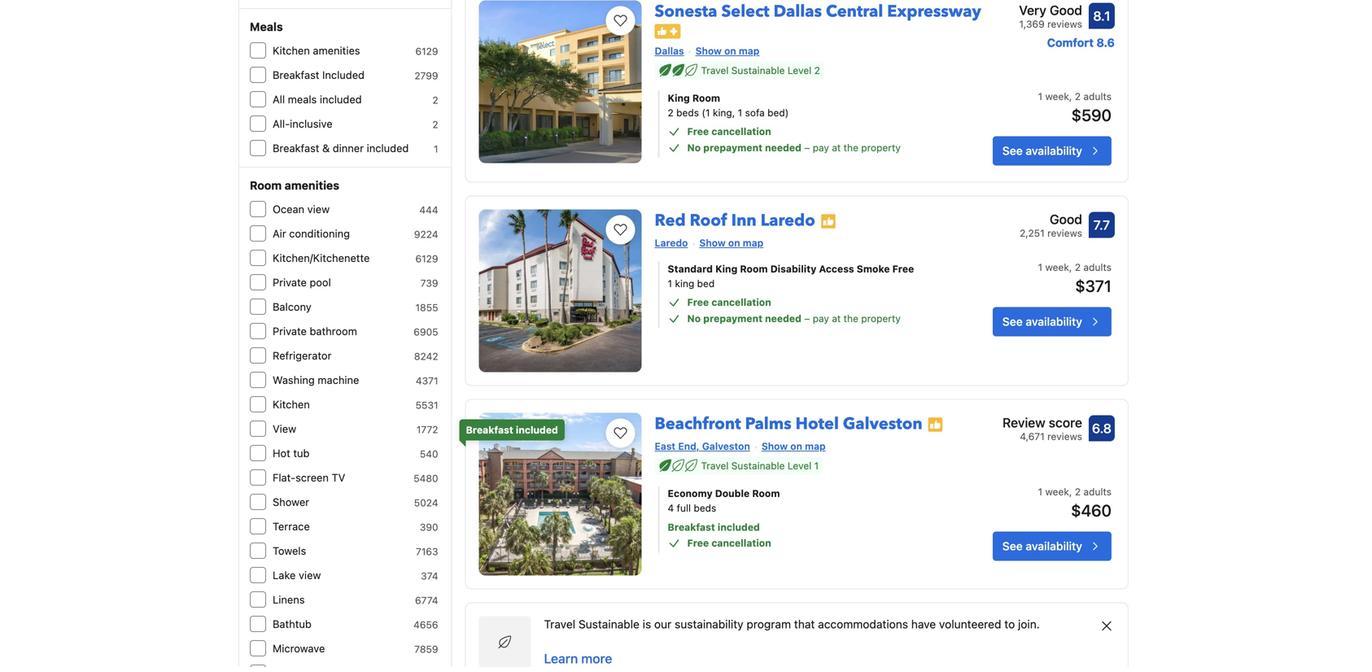 Task type: locate. For each thing, give the bounding box(es) containing it.
kitchen for kitchen amenities
[[273, 44, 310, 57]]

on down red roof inn laredo at the top
[[729, 237, 741, 249]]

screen
[[296, 472, 329, 484]]

2 pay from the top
[[813, 313, 830, 325]]

2 see availability link from the top
[[993, 307, 1112, 337]]

1 vertical spatial 6129
[[416, 253, 438, 265]]

1 at from the top
[[832, 142, 841, 154]]

private for private bathroom
[[273, 325, 307, 337]]

1 no from the top
[[688, 142, 701, 154]]

select
[[722, 0, 770, 23]]

level
[[788, 65, 812, 76], [788, 461, 812, 472]]

0 vertical spatial adults
[[1084, 91, 1112, 102]]

breakfast down all-inclusive
[[273, 142, 320, 154]]

the down "king room" link
[[844, 142, 859, 154]]

0 vertical spatial no
[[688, 142, 701, 154]]

0 vertical spatial ,
[[1070, 91, 1073, 102]]

0 vertical spatial see
[[1003, 144, 1023, 158]]

1 vertical spatial –
[[805, 313, 810, 325]]

1 see availability from the top
[[1003, 144, 1083, 158]]

2 inside 1 week , 2 adults $460
[[1075, 487, 1081, 498]]

sustainable up sofa
[[732, 65, 785, 76]]

disability
[[771, 264, 817, 275]]

1 for 1
[[434, 143, 438, 155]]

1 vertical spatial private
[[273, 325, 307, 337]]

1 vertical spatial view
[[299, 570, 321, 582]]

adults inside 1 week , 2 adults $460
[[1084, 487, 1112, 498]]

1 horizontal spatial this property is part of our preferred partner program. it's committed to providing excellent service and good value. it'll pay us a higher commission if you make a booking. image
[[928, 417, 944, 433]]

2 kitchen from the top
[[273, 399, 310, 411]]

0 vertical spatial show
[[696, 45, 722, 57]]

1 vertical spatial free cancellation
[[688, 297, 772, 308]]

1 vertical spatial king
[[716, 264, 738, 275]]

0 vertical spatial week
[[1046, 91, 1070, 102]]

free right smoke on the top
[[893, 264, 915, 275]]

galveston right hotel on the bottom of the page
[[843, 413, 923, 436]]

0 vertical spatial level
[[788, 65, 812, 76]]

prepayment down 2 beds (1 king, 1 sofa bed)
[[704, 142, 763, 154]]

see availability link down 1 week , 2 adults $590
[[993, 136, 1112, 166]]

tub
[[293, 447, 310, 460]]

prepayment for roof
[[704, 313, 763, 325]]

0 vertical spatial the
[[844, 142, 859, 154]]

adults inside 1 week , 2 adults $371
[[1084, 262, 1112, 273]]

1 vertical spatial beds
[[694, 503, 717, 514]]

show on map down red roof inn laredo at the top
[[700, 237, 764, 249]]

1 vertical spatial availability
[[1026, 315, 1083, 329]]

see availability down 1 week , 2 adults $460
[[1003, 540, 1083, 553]]

cancellation down 2 beds (1 king, 1 sofa bed)
[[712, 126, 772, 137]]

1 vertical spatial good
[[1050, 212, 1083, 227]]

ocean view
[[273, 203, 330, 215]]

week down review score 4,671 reviews
[[1046, 487, 1070, 498]]

private for private pool
[[273, 276, 307, 289]]

show down sonesta
[[696, 45, 722, 57]]

0 vertical spatial kitchen
[[273, 44, 310, 57]]

scored 7.7 element
[[1089, 212, 1115, 238]]

kitchen down meals
[[273, 44, 310, 57]]

free cancellation for select
[[688, 126, 772, 137]]

2 private from the top
[[273, 325, 307, 337]]

reviews inside review score 4,671 reviews
[[1048, 431, 1083, 443]]

week down good 2,251 reviews
[[1046, 262, 1070, 273]]

on up travel sustainable level 2 at right
[[725, 45, 737, 57]]

standard
[[668, 264, 713, 275]]

1 adults from the top
[[1084, 91, 1112, 102]]

2 free cancellation from the top
[[688, 297, 772, 308]]

1 vertical spatial kitchen
[[273, 399, 310, 411]]

3 see availability link from the top
[[993, 532, 1112, 562]]

meals
[[288, 93, 317, 105]]

sustainable up double on the right bottom of page
[[732, 461, 785, 472]]

no down 2 beds (1 king, 1 sofa bed)
[[688, 142, 701, 154]]

good element
[[1020, 210, 1083, 229]]

0 vertical spatial good
[[1050, 2, 1083, 18]]

2 vertical spatial see availability link
[[993, 532, 1112, 562]]

show down palms
[[762, 441, 788, 452]]

0 vertical spatial on
[[725, 45, 737, 57]]

end,
[[679, 441, 700, 452]]

0 vertical spatial at
[[832, 142, 841, 154]]

, for red roof inn laredo
[[1070, 262, 1073, 273]]

1 for 1 week , 2 adults $460
[[1039, 487, 1043, 498]]

see availability link
[[993, 136, 1112, 166], [993, 307, 1112, 337], [993, 532, 1112, 562]]

2 week from the top
[[1046, 262, 1070, 273]]

show for select
[[696, 45, 722, 57]]

show on map
[[696, 45, 760, 57], [700, 237, 764, 249], [762, 441, 826, 452]]

cancellation for select
[[712, 126, 772, 137]]

1 vertical spatial show on map
[[700, 237, 764, 249]]

1 cancellation from the top
[[712, 126, 772, 137]]

pay for central
[[813, 142, 830, 154]]

2 , from the top
[[1070, 262, 1073, 273]]

show on map down beachfront palms hotel galveston at the bottom of the page
[[762, 441, 826, 452]]

0 vertical spatial show on map
[[696, 45, 760, 57]]

room left disability
[[740, 264, 768, 275]]

laredo down red
[[655, 237, 688, 249]]

reviews down score
[[1048, 431, 1083, 443]]

, inside 1 week , 2 adults $460
[[1070, 487, 1073, 498]]

free down '(1'
[[688, 126, 709, 137]]

1 vertical spatial galveston
[[703, 441, 751, 452]]

2 no prepayment needed – pay at the property from the top
[[688, 313, 901, 325]]

amenities
[[313, 44, 360, 57], [285, 179, 340, 192]]

see availability link for sonesta select dallas central expressway
[[993, 136, 1112, 166]]

1 vertical spatial this property is part of our preferred partner program. it's committed to providing excellent service and good value. it'll pay us a higher commission if you make a booking. image
[[928, 417, 944, 433]]

at for central
[[832, 142, 841, 154]]

0 vertical spatial sustainable
[[732, 65, 785, 76]]

breakfast & dinner included
[[273, 142, 409, 154]]

no for red
[[688, 313, 701, 325]]

galveston down "beachfront"
[[703, 441, 751, 452]]

0 vertical spatial private
[[273, 276, 307, 289]]

2 beds (1 king, 1 sofa bed)
[[668, 107, 789, 119]]

2 vertical spatial cancellation
[[712, 538, 772, 549]]

1 horizontal spatial dallas
[[774, 0, 822, 23]]

laredo
[[761, 210, 816, 232], [655, 237, 688, 249]]

breakfast up meals
[[273, 69, 320, 81]]

travel down east end, galveston
[[701, 461, 729, 472]]

4656
[[414, 620, 438, 631]]

1 for 1 king bed
[[668, 278, 673, 290]]

1 property from the top
[[862, 142, 901, 154]]

1 see from the top
[[1003, 144, 1023, 158]]

king up 2 beds (1 king, 1 sofa bed)
[[668, 93, 690, 104]]

1 vertical spatial cancellation
[[712, 297, 772, 308]]

very
[[1020, 2, 1047, 18]]

4,671
[[1020, 431, 1045, 443]]

week inside 1 week , 2 adults $590
[[1046, 91, 1070, 102]]

level up economy double room link
[[788, 461, 812, 472]]

1 pay from the top
[[813, 142, 830, 154]]

2 needed from the top
[[765, 313, 802, 325]]

level for hotel
[[788, 461, 812, 472]]

laredo inside red roof inn laredo link
[[761, 210, 816, 232]]

availability down 1 week , 2 adults $590
[[1026, 144, 1083, 158]]

included inside 4 full beds breakfast included
[[718, 522, 760, 533]]

see for red roof inn laredo
[[1003, 315, 1023, 329]]

laredo right inn
[[761, 210, 816, 232]]

beachfront
[[655, 413, 741, 436]]

0 vertical spatial cancellation
[[712, 126, 772, 137]]

travel up 'learn more' link
[[544, 618, 576, 632]]

good inside very good 1,369 reviews
[[1050, 2, 1083, 18]]

tv
[[332, 472, 346, 484]]

prepayment down bed
[[704, 313, 763, 325]]

6129
[[416, 46, 438, 57], [416, 253, 438, 265]]

view
[[273, 423, 297, 435]]

1 availability from the top
[[1026, 144, 1083, 158]]

breakfast right 1772
[[466, 425, 514, 436]]

1 vertical spatial level
[[788, 461, 812, 472]]

availability
[[1026, 144, 1083, 158], [1026, 315, 1083, 329], [1026, 540, 1083, 553]]

week inside 1 week , 2 adults $371
[[1046, 262, 1070, 273]]

1 free cancellation from the top
[[688, 126, 772, 137]]

week for red roof inn laredo
[[1046, 262, 1070, 273]]

1 vertical spatial map
[[743, 237, 764, 249]]

2 vertical spatial adults
[[1084, 487, 1112, 498]]

0 vertical spatial –
[[805, 142, 810, 154]]

1 the from the top
[[844, 142, 859, 154]]

, up $460
[[1070, 487, 1073, 498]]

– down "king room" link
[[805, 142, 810, 154]]

property for laredo
[[862, 313, 901, 325]]

1 for 1 week , 2 adults $371
[[1039, 262, 1043, 273]]

free cancellation down 4 full beds breakfast included
[[688, 538, 772, 549]]

0 vertical spatial 6129
[[416, 46, 438, 57]]

dallas right select
[[774, 0, 822, 23]]

on
[[725, 45, 737, 57], [729, 237, 741, 249], [791, 441, 803, 452]]

6129 up 2799
[[416, 46, 438, 57]]

, inside 1 week , 2 adults $371
[[1070, 262, 1073, 273]]

sofa
[[746, 107, 765, 119]]

3 reviews from the top
[[1048, 431, 1083, 443]]

9224
[[414, 229, 438, 240]]

show on map for roof
[[700, 237, 764, 249]]

see availability for red roof inn laredo
[[1003, 315, 1083, 329]]

3 see from the top
[[1003, 540, 1023, 553]]

0 vertical spatial availability
[[1026, 144, 1083, 158]]

king
[[668, 93, 690, 104], [716, 264, 738, 275]]

1 vertical spatial see availability link
[[993, 307, 1112, 337]]

2 at from the top
[[832, 313, 841, 325]]

no down 1 king bed
[[688, 313, 701, 325]]

1 vertical spatial no prepayment needed – pay at the property
[[688, 313, 901, 325]]

beds inside 4 full beds breakfast included
[[694, 503, 717, 514]]

adults up $460
[[1084, 487, 1112, 498]]

0 vertical spatial map
[[739, 45, 760, 57]]

smoke
[[857, 264, 890, 275]]

breakfast
[[273, 69, 320, 81], [273, 142, 320, 154], [466, 425, 514, 436], [668, 522, 716, 533]]

2 no from the top
[[688, 313, 701, 325]]

no
[[688, 142, 701, 154], [688, 313, 701, 325]]

3 , from the top
[[1070, 487, 1073, 498]]

1 horizontal spatial galveston
[[843, 413, 923, 436]]

see availability for sonesta select dallas central expressway
[[1003, 144, 1083, 158]]

good left the 7.7
[[1050, 212, 1083, 227]]

2 adults from the top
[[1084, 262, 1112, 273]]

2 see from the top
[[1003, 315, 1023, 329]]

room up '(1'
[[693, 93, 721, 104]]

2 prepayment from the top
[[704, 313, 763, 325]]

1 vertical spatial prepayment
[[704, 313, 763, 325]]

– down standard king room disability access smoke free link on the top
[[805, 313, 810, 325]]

1 down 1,369
[[1039, 91, 1043, 102]]

on down beachfront palms hotel galveston at the bottom of the page
[[791, 441, 803, 452]]

1 inside 1 week , 2 adults $460
[[1039, 487, 1043, 498]]

1 reviews from the top
[[1048, 18, 1083, 30]]

7859
[[415, 644, 438, 655]]

1 see availability link from the top
[[993, 136, 1112, 166]]

week down the comfort
[[1046, 91, 1070, 102]]

0 vertical spatial laredo
[[761, 210, 816, 232]]

king room
[[668, 93, 721, 104]]

2 vertical spatial show
[[762, 441, 788, 452]]

the down access
[[844, 313, 859, 325]]

0 horizontal spatial dallas
[[655, 45, 684, 57]]

2 vertical spatial map
[[805, 441, 826, 452]]

galveston
[[843, 413, 923, 436], [703, 441, 751, 452]]

expressway
[[888, 0, 982, 23]]

1 down 4,671 at the right bottom of page
[[1039, 487, 1043, 498]]

review
[[1003, 415, 1046, 431]]

1 prepayment from the top
[[704, 142, 763, 154]]

travel up king room in the top of the page
[[701, 65, 729, 76]]

sustainable for select
[[732, 65, 785, 76]]

show on map up travel sustainable level 2 at right
[[696, 45, 760, 57]]

needed for inn
[[765, 313, 802, 325]]

1 level from the top
[[788, 65, 812, 76]]

2 see availability from the top
[[1003, 315, 1083, 329]]

cancellation down 4 full beds breakfast included
[[712, 538, 772, 549]]

week for sonesta select dallas central expressway
[[1046, 91, 1070, 102]]

2 cancellation from the top
[[712, 297, 772, 308]]

0 vertical spatial galveston
[[843, 413, 923, 436]]

2 good from the top
[[1050, 212, 1083, 227]]

0 vertical spatial amenities
[[313, 44, 360, 57]]

see availability down 1 week , 2 adults $590
[[1003, 144, 1083, 158]]

1 inside 1 week , 2 adults $590
[[1039, 91, 1043, 102]]

2 property from the top
[[862, 313, 901, 325]]

0 vertical spatial beds
[[677, 107, 699, 119]]

0 vertical spatial dallas
[[774, 0, 822, 23]]

0 horizontal spatial this property is part of our preferred partner program. it's committed to providing excellent service and good value. it'll pay us a higher commission if you make a booking. image
[[821, 214, 837, 230]]

needed
[[765, 142, 802, 154], [765, 313, 802, 325]]

economy double room link
[[668, 487, 943, 501]]

is
[[643, 618, 652, 632]]

pay
[[813, 142, 830, 154], [813, 313, 830, 325]]

see for sonesta select dallas central expressway
[[1003, 144, 1023, 158]]

6129 for kitchen/kitchenette
[[416, 253, 438, 265]]

see availability link for beachfront palms hotel galveston
[[993, 532, 1112, 562]]

needed for dallas
[[765, 142, 802, 154]]

the
[[844, 142, 859, 154], [844, 313, 859, 325]]

see availability down 1 week , 2 adults $371
[[1003, 315, 1083, 329]]

2 vertical spatial on
[[791, 441, 803, 452]]

free cancellation down 2 beds (1 king, 1 sofa bed)
[[688, 126, 772, 137]]

scored 6.8 element
[[1089, 416, 1115, 442]]

1 down 2,251
[[1039, 262, 1043, 273]]

review score 4,671 reviews
[[1003, 415, 1083, 443]]

1 vertical spatial reviews
[[1048, 228, 1083, 239]]

availability down 1 week , 2 adults $460
[[1026, 540, 1083, 553]]

bed
[[698, 278, 715, 290]]

no for sonesta
[[688, 142, 701, 154]]

see availability link down 1 week , 2 adults $460
[[993, 532, 1112, 562]]

3 see availability from the top
[[1003, 540, 1083, 553]]

1 6129 from the top
[[416, 46, 438, 57]]

2 6129 from the top
[[416, 253, 438, 265]]

reviews for score
[[1048, 431, 1083, 443]]

at
[[832, 142, 841, 154], [832, 313, 841, 325]]

adults
[[1084, 91, 1112, 102], [1084, 262, 1112, 273], [1084, 487, 1112, 498]]

all meals included
[[273, 93, 362, 105]]

needed down bed)
[[765, 142, 802, 154]]

level for dallas
[[788, 65, 812, 76]]

1 week from the top
[[1046, 91, 1070, 102]]

view right lake
[[299, 570, 321, 582]]

2 the from the top
[[844, 313, 859, 325]]

conditioning
[[289, 228, 350, 240]]

reviews inside very good 1,369 reviews
[[1048, 18, 1083, 30]]

breakfast inside 4 full beds breakfast included
[[668, 522, 716, 533]]

no prepayment needed – pay at the property down disability
[[688, 313, 901, 325]]

1 vertical spatial laredo
[[655, 237, 688, 249]]

reviews up the comfort
[[1048, 18, 1083, 30]]

dallas inside sonesta select dallas central expressway link
[[774, 0, 822, 23]]

at down access
[[832, 313, 841, 325]]

0 vertical spatial view
[[308, 203, 330, 215]]

availability down 1 week , 2 adults $371
[[1026, 315, 1083, 329]]

bathroom
[[310, 325, 357, 337]]

map up travel sustainable level 2 at right
[[739, 45, 760, 57]]

adults up $371
[[1084, 262, 1112, 273]]

this property is part of our preferred partner program. it's committed to providing excellent service and good value. it'll pay us a higher commission if you make a booking. image
[[821, 214, 837, 230], [928, 417, 944, 433]]

beds down king room in the top of the page
[[677, 107, 699, 119]]

1 vertical spatial week
[[1046, 262, 1070, 273]]

1 vertical spatial no
[[688, 313, 701, 325]]

kitchen/kitchenette
[[273, 252, 370, 264]]

dallas
[[774, 0, 822, 23], [655, 45, 684, 57]]

1 vertical spatial adults
[[1084, 262, 1112, 273]]

0 vertical spatial needed
[[765, 142, 802, 154]]

1 needed from the top
[[765, 142, 802, 154]]

2 vertical spatial week
[[1046, 487, 1070, 498]]

king,
[[713, 107, 735, 119]]

reviews right 2,251
[[1048, 228, 1083, 239]]

adults inside 1 week , 2 adults $590
[[1084, 91, 1112, 102]]

amenities up included
[[313, 44, 360, 57]]

view
[[308, 203, 330, 215], [299, 570, 321, 582]]

0 vertical spatial this property is part of our preferred partner program. it's committed to providing excellent service and good value. it'll pay us a higher commission if you make a booking. image
[[821, 214, 837, 230]]

sustainable up more
[[579, 618, 640, 632]]

amenities up ocean view
[[285, 179, 340, 192]]

free down 4 full beds breakfast included
[[688, 538, 709, 549]]

1 vertical spatial sustainable
[[732, 461, 785, 472]]

no prepayment needed – pay at the property down bed)
[[688, 142, 901, 154]]

1 vertical spatial on
[[729, 237, 741, 249]]

2 vertical spatial show on map
[[762, 441, 826, 452]]

program
[[747, 618, 792, 632]]

breakfast down full
[[668, 522, 716, 533]]

learn more link
[[535, 640, 622, 668]]

1 horizontal spatial laredo
[[761, 210, 816, 232]]

2 vertical spatial availability
[[1026, 540, 1083, 553]]

0 vertical spatial see availability
[[1003, 144, 1083, 158]]

0 vertical spatial reviews
[[1048, 18, 1083, 30]]

1 vertical spatial the
[[844, 313, 859, 325]]

prepayment for select
[[704, 142, 763, 154]]

1 vertical spatial show
[[700, 237, 726, 249]]

microwave
[[273, 643, 325, 655]]

1 left king
[[668, 278, 673, 290]]

see for beachfront palms hotel galveston
[[1003, 540, 1023, 553]]

2799
[[415, 70, 438, 81]]

view up the conditioning
[[308, 203, 330, 215]]

1 , from the top
[[1070, 91, 1073, 102]]

0 vertical spatial king
[[668, 93, 690, 104]]

1 – from the top
[[805, 142, 810, 154]]

6774
[[415, 595, 438, 607]]

2 level from the top
[[788, 461, 812, 472]]

map for hotel
[[805, 441, 826, 452]]

6129 for kitchen amenities
[[416, 46, 438, 57]]

3 availability from the top
[[1026, 540, 1083, 553]]

kitchen down washing at the bottom
[[273, 399, 310, 411]]

show
[[696, 45, 722, 57], [700, 237, 726, 249], [762, 441, 788, 452]]

map down hotel on the bottom of the page
[[805, 441, 826, 452]]

, down good 2,251 reviews
[[1070, 262, 1073, 273]]

beachfront palms hotel galveston image
[[479, 413, 642, 576]]

2 vertical spatial see
[[1003, 540, 1023, 553]]

no prepayment needed – pay at the property
[[688, 142, 901, 154], [688, 313, 901, 325]]

availability for red roof inn laredo
[[1026, 315, 1083, 329]]

1 private from the top
[[273, 276, 307, 289]]

1 no prepayment needed – pay at the property from the top
[[688, 142, 901, 154]]

room down travel sustainable level 1
[[753, 488, 780, 500]]

2 vertical spatial sustainable
[[579, 618, 640, 632]]

this property is part of our preferred partner program. it's committed to providing excellent service and good value. it'll pay us a higher commission if you make a booking. image
[[821, 214, 837, 230], [928, 417, 944, 433]]

1 kitchen from the top
[[273, 44, 310, 57]]

1 vertical spatial see
[[1003, 315, 1023, 329]]

0 vertical spatial no prepayment needed – pay at the property
[[688, 142, 901, 154]]

374
[[421, 571, 438, 582]]

2 availability from the top
[[1026, 315, 1083, 329]]

1 vertical spatial travel
[[701, 461, 729, 472]]

1 vertical spatial ,
[[1070, 262, 1073, 273]]

map for inn
[[743, 237, 764, 249]]

week inside 1 week , 2 adults $460
[[1046, 487, 1070, 498]]

reviews
[[1048, 18, 1083, 30], [1048, 228, 1083, 239], [1048, 431, 1083, 443]]

at down "king room" link
[[832, 142, 841, 154]]

1 vertical spatial property
[[862, 313, 901, 325]]

3 adults from the top
[[1084, 487, 1112, 498]]

adults up $590
[[1084, 91, 1112, 102]]

1 up '444'
[[434, 143, 438, 155]]

balcony
[[273, 301, 312, 313]]

2 reviews from the top
[[1048, 228, 1083, 239]]

2 – from the top
[[805, 313, 810, 325]]

private bathroom
[[273, 325, 357, 337]]

0 vertical spatial free cancellation
[[688, 126, 772, 137]]

free cancellation down bed
[[688, 297, 772, 308]]

pay down access
[[813, 313, 830, 325]]

0 vertical spatial prepayment
[[704, 142, 763, 154]]

1 for 1 week , 2 adults $590
[[1039, 91, 1043, 102]]

0 vertical spatial pay
[[813, 142, 830, 154]]

2 vertical spatial reviews
[[1048, 431, 1083, 443]]

private
[[273, 276, 307, 289], [273, 325, 307, 337]]

(1
[[702, 107, 710, 119]]

travel sustainable level 1
[[701, 461, 819, 472]]

level up "king room" link
[[788, 65, 812, 76]]

pay down "king room" link
[[813, 142, 830, 154]]

score
[[1049, 415, 1083, 431]]

palms
[[746, 413, 792, 436]]

sustainability
[[675, 618, 744, 632]]

good up the comfort
[[1050, 2, 1083, 18]]

, up $590
[[1070, 91, 1073, 102]]

6129 down "9224"
[[416, 253, 438, 265]]

private down balcony
[[273, 325, 307, 337]]

see availability link down 1 week , 2 adults $371
[[993, 307, 1112, 337]]

show down roof
[[700, 237, 726, 249]]

1 vertical spatial see availability
[[1003, 315, 1083, 329]]

access
[[819, 264, 855, 275]]

1 vertical spatial at
[[832, 313, 841, 325]]

private up balcony
[[273, 276, 307, 289]]

property
[[862, 142, 901, 154], [862, 313, 901, 325]]

2 vertical spatial free cancellation
[[688, 538, 772, 549]]

volunteered
[[940, 618, 1002, 632]]

good 2,251 reviews
[[1020, 212, 1083, 239]]

2 vertical spatial see availability
[[1003, 540, 1083, 553]]

3 week from the top
[[1046, 487, 1070, 498]]

cancellation down bed
[[712, 297, 772, 308]]

0 horizontal spatial king
[[668, 93, 690, 104]]

1 vertical spatial needed
[[765, 313, 802, 325]]

dallas down this property is part of our preferred plus program. it's committed to providing outstanding service and excellent value. it'll pay us a higher commission if you make a booking. image
[[655, 45, 684, 57]]

2 vertical spatial ,
[[1070, 487, 1073, 498]]

, inside 1 week , 2 adults $590
[[1070, 91, 1073, 102]]

1 inside 1 week , 2 adults $371
[[1039, 262, 1043, 273]]

1 horizontal spatial king
[[716, 264, 738, 275]]

1 good from the top
[[1050, 2, 1083, 18]]



Task type: describe. For each thing, give the bounding box(es) containing it.
1 vertical spatial this property is part of our preferred partner program. it's committed to providing excellent service and good value. it'll pay us a higher commission if you make a booking. image
[[928, 417, 944, 433]]

0 horizontal spatial galveston
[[703, 441, 751, 452]]

5531
[[416, 400, 438, 411]]

very good element
[[1020, 0, 1083, 20]]

show for roof
[[700, 237, 726, 249]]

1 week , 2 adults $371
[[1039, 262, 1112, 296]]

availability for sonesta select dallas central expressway
[[1026, 144, 1083, 158]]

red roof inn laredo
[[655, 210, 816, 232]]

8.6
[[1097, 36, 1115, 49]]

3 cancellation from the top
[[712, 538, 772, 549]]

show for palms
[[762, 441, 788, 452]]

meals
[[250, 20, 283, 33]]

show on map for palms
[[762, 441, 826, 452]]

cancellation for roof
[[712, 297, 772, 308]]

1 week , 2 adults $460
[[1039, 487, 1112, 520]]

, for beachfront palms hotel galveston
[[1070, 487, 1073, 498]]

central
[[826, 0, 884, 23]]

hot
[[273, 447, 291, 460]]

travel for sonesta
[[701, 65, 729, 76]]

good inside good 2,251 reviews
[[1050, 212, 1083, 227]]

availability for beachfront palms hotel galveston
[[1026, 540, 1083, 553]]

sonesta select dallas central expressway image
[[479, 0, 642, 163]]

bathtub
[[273, 618, 312, 631]]

pool
[[310, 276, 331, 289]]

2 inside 1 week , 2 adults $590
[[1075, 91, 1081, 102]]

pay for laredo
[[813, 313, 830, 325]]

6.8
[[1093, 421, 1112, 437]]

6905
[[414, 327, 438, 338]]

standard king room disability access smoke free
[[668, 264, 915, 275]]

no prepayment needed – pay at the property for central
[[688, 142, 901, 154]]

1855
[[416, 302, 438, 313]]

sonesta select dallas central expressway link
[[655, 0, 982, 23]]

amenities for room amenities
[[285, 179, 340, 192]]

on for select
[[725, 45, 737, 57]]

, for sonesta select dallas central expressway
[[1070, 91, 1073, 102]]

4 full beds breakfast included
[[668, 503, 760, 533]]

red
[[655, 210, 686, 232]]

444
[[420, 204, 438, 216]]

739
[[421, 278, 438, 289]]

1 vertical spatial dallas
[[655, 45, 684, 57]]

comfort
[[1048, 36, 1094, 49]]

ocean
[[273, 203, 305, 215]]

all-inclusive
[[273, 118, 333, 130]]

$590
[[1072, 106, 1112, 125]]

hot tub
[[273, 447, 310, 460]]

view for lake view
[[299, 570, 321, 582]]

all
[[273, 93, 285, 105]]

our
[[655, 618, 672, 632]]

room up ocean
[[250, 179, 282, 192]]

towels
[[273, 545, 306, 557]]

4371
[[416, 375, 438, 387]]

$460
[[1072, 501, 1112, 520]]

1 left sofa
[[738, 107, 743, 119]]

the for laredo
[[844, 313, 859, 325]]

beachfront palms hotel galveston
[[655, 413, 923, 436]]

view for ocean view
[[308, 203, 330, 215]]

this property is part of our preferred plus program. it's committed to providing outstanding service and excellent value. it'll pay us a higher commission if you make a booking. image
[[655, 24, 681, 39]]

breakfast for breakfast & dinner included
[[273, 142, 320, 154]]

2 inside 1 week , 2 adults $371
[[1075, 262, 1081, 273]]

scored 8.1 element
[[1089, 3, 1115, 29]]

flat-screen tv
[[273, 472, 346, 484]]

travel sustainable level 2
[[701, 65, 821, 76]]

beachfront palms hotel galveston link
[[655, 407, 923, 436]]

washing
[[273, 374, 315, 386]]

0 vertical spatial this property is part of our preferred partner program. it's committed to providing excellent service and good value. it'll pay us a higher commission if you make a booking. image
[[821, 214, 837, 230]]

dinner
[[333, 142, 364, 154]]

map for dallas
[[739, 45, 760, 57]]

the for central
[[844, 142, 859, 154]]

breakfast included
[[273, 69, 365, 81]]

– for central
[[805, 142, 810, 154]]

kitchen for kitchen
[[273, 399, 310, 411]]

adults for beachfront palms hotel galveston
[[1084, 487, 1112, 498]]

kitchen amenities
[[273, 44, 360, 57]]

free down 1 king bed
[[688, 297, 709, 308]]

red roof inn laredo image
[[479, 210, 642, 373]]

lake view
[[273, 570, 321, 582]]

0 horizontal spatial laredo
[[655, 237, 688, 249]]

see availability for beachfront palms hotel galveston
[[1003, 540, 1083, 553]]

390
[[420, 522, 438, 533]]

roof
[[690, 210, 728, 232]]

review score element
[[1003, 413, 1083, 433]]

reviews inside good 2,251 reviews
[[1048, 228, 1083, 239]]

inn
[[732, 210, 757, 232]]

free cancellation for roof
[[688, 297, 772, 308]]

king room link
[[668, 91, 943, 106]]

red roof inn laredo link
[[655, 203, 816, 232]]

economy
[[668, 488, 713, 500]]

lake
[[273, 570, 296, 582]]

3 free cancellation from the top
[[688, 538, 772, 549]]

east end, galveston
[[655, 441, 751, 452]]

this property is part of our preferred plus program. it's committed to providing outstanding service and excellent value. it'll pay us a higher commission if you make a booking. image
[[655, 24, 681, 39]]

more
[[582, 651, 613, 667]]

see availability link for red roof inn laredo
[[993, 307, 1112, 337]]

1,369
[[1020, 18, 1045, 30]]

very good 1,369 reviews
[[1020, 2, 1083, 30]]

linens
[[273, 594, 305, 606]]

property for central
[[862, 142, 901, 154]]

shower
[[273, 496, 309, 508]]

full
[[677, 503, 691, 514]]

no prepayment needed – pay at the property for laredo
[[688, 313, 901, 325]]

inclusive
[[290, 118, 333, 130]]

show on map for select
[[696, 45, 760, 57]]

2,251
[[1020, 228, 1045, 239]]

&
[[322, 142, 330, 154]]

all-
[[273, 118, 290, 130]]

5024
[[414, 497, 438, 509]]

join.
[[1019, 618, 1040, 632]]

learn
[[544, 651, 578, 667]]

private pool
[[273, 276, 331, 289]]

flat-
[[273, 472, 296, 484]]

1 horizontal spatial this property is part of our preferred partner program. it's committed to providing excellent service and good value. it'll pay us a higher commission if you make a booking. image
[[928, 417, 944, 433]]

adults for red roof inn laredo
[[1084, 262, 1112, 273]]

economy double room
[[668, 488, 780, 500]]

amenities for kitchen amenities
[[313, 44, 360, 57]]

adults for sonesta select dallas central expressway
[[1084, 91, 1112, 102]]

standard king room disability access smoke free link
[[668, 262, 943, 277]]

at for laredo
[[832, 313, 841, 325]]

reviews for good
[[1048, 18, 1083, 30]]

on for roof
[[729, 237, 741, 249]]

on for palms
[[791, 441, 803, 452]]

learn more
[[544, 651, 613, 667]]

travel sustainable is our sustainability program that accommodations have volunteered to join.
[[544, 618, 1040, 632]]

breakfast included
[[466, 425, 558, 436]]

to
[[1005, 618, 1016, 632]]

1772
[[417, 424, 438, 436]]

travel for beachfront
[[701, 461, 729, 472]]

air
[[273, 228, 286, 240]]

washing machine
[[273, 374, 359, 386]]

0 horizontal spatial this property is part of our preferred partner program. it's committed to providing excellent service and good value. it'll pay us a higher commission if you make a booking. image
[[821, 214, 837, 230]]

7.7
[[1094, 217, 1111, 233]]

breakfast for breakfast included
[[466, 425, 514, 436]]

– for laredo
[[805, 313, 810, 325]]

week for beachfront palms hotel galveston
[[1046, 487, 1070, 498]]

2 vertical spatial travel
[[544, 618, 576, 632]]

comfort 8.6
[[1048, 36, 1115, 49]]

540
[[420, 449, 438, 460]]

sustainable for palms
[[732, 461, 785, 472]]

bed)
[[768, 107, 789, 119]]

7163
[[416, 546, 438, 558]]

breakfast for breakfast included
[[273, 69, 320, 81]]

sonesta select dallas central expressway
[[655, 0, 982, 23]]

included
[[322, 69, 365, 81]]

1 up economy double room link
[[815, 461, 819, 472]]

8242
[[414, 351, 438, 362]]



Task type: vqa. For each thing, say whether or not it's contained in the screenshot.


